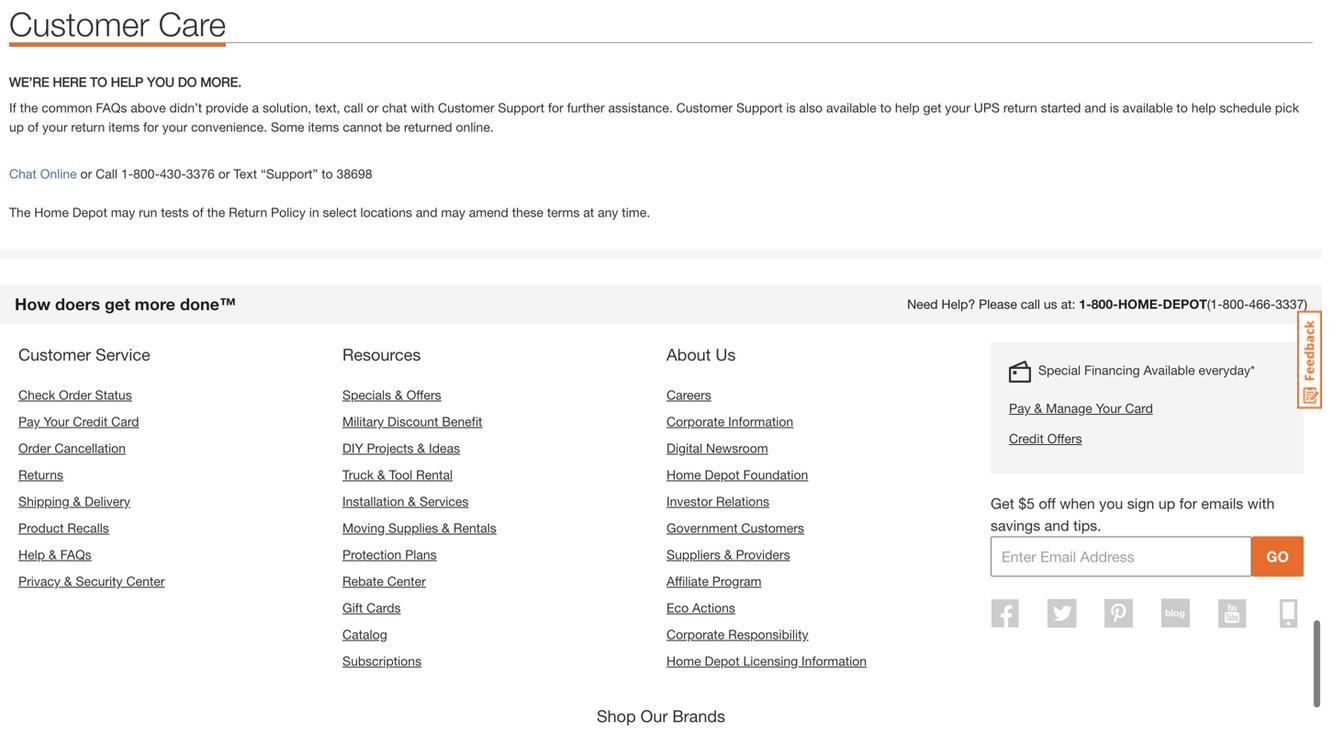 Task type: vqa. For each thing, say whether or not it's contained in the screenshot.
Services Button
no



Task type: locate. For each thing, give the bounding box(es) containing it.
specials
[[342, 388, 391, 403]]

digital
[[667, 441, 703, 456]]

your down didn't
[[162, 119, 188, 135]]

0 vertical spatial offers
[[406, 388, 441, 403]]

of right tests
[[192, 205, 203, 220]]

center down plans
[[387, 574, 426, 589]]

customer care
[[9, 4, 226, 43]]

up inside if the common faqs above didn't provide a solution, text, call or chat with customer support for further assistance. customer support is also available to help get your ups return started and is available to help schedule pick up of your return items for your convenience. some items cannot be returned online.
[[9, 119, 24, 135]]

installation & services
[[342, 494, 469, 509]]

order up returns link at the left bottom
[[18, 441, 51, 456]]

2 horizontal spatial or
[[367, 100, 378, 115]]

0 vertical spatial order
[[59, 388, 91, 403]]

if the common faqs above didn't provide a solution, text, call or chat with customer support for further assistance. customer support is also available to help get your ups return started and is available to help schedule pick up of your return items for your convenience. some items cannot be returned online.
[[9, 100, 1299, 135]]

pay for pay & manage your card
[[1009, 401, 1031, 416]]

2 help from the left
[[1191, 100, 1216, 115]]

for inside get $5 off when you sign up for emails with savings and tips.
[[1180, 495, 1197, 512]]

affiliate program link
[[667, 574, 762, 589]]

is
[[786, 100, 796, 115], [1110, 100, 1119, 115]]

manage
[[1046, 401, 1092, 416]]

& left manage
[[1034, 401, 1042, 416]]

0 horizontal spatial with
[[411, 100, 434, 115]]

0 horizontal spatial is
[[786, 100, 796, 115]]

responsibility
[[728, 627, 808, 642]]

investor relations link
[[667, 494, 769, 509]]

catalog link
[[342, 627, 387, 642]]

0 horizontal spatial return
[[71, 119, 105, 135]]

& down services
[[442, 521, 450, 536]]

0 vertical spatial up
[[9, 119, 24, 135]]

suppliers & providers
[[667, 547, 790, 562]]

customer right assistance.
[[676, 100, 733, 115]]

1 vertical spatial and
[[416, 205, 438, 220]]

support left the also
[[736, 100, 783, 115]]

tests
[[161, 205, 189, 220]]

0 vertical spatial corporate
[[667, 414, 725, 429]]

faqs
[[96, 100, 127, 115], [60, 547, 91, 562]]

2 horizontal spatial 800-
[[1223, 297, 1249, 312]]

0 horizontal spatial and
[[416, 205, 438, 220]]

for left further
[[548, 100, 563, 115]]

our
[[641, 707, 668, 726]]

1 horizontal spatial call
[[1021, 297, 1040, 312]]

affiliate program
[[667, 574, 762, 589]]

home down eco
[[667, 654, 701, 669]]

up
[[9, 119, 24, 135], [1159, 495, 1175, 512]]

time.
[[622, 205, 650, 220]]

0 horizontal spatial the
[[20, 100, 38, 115]]

& left the tool
[[377, 467, 385, 483]]

1 vertical spatial offers
[[1047, 431, 1082, 446]]

these
[[512, 205, 543, 220]]

your up order cancellation link
[[44, 414, 69, 429]]

with right emails
[[1248, 495, 1275, 512]]

1 horizontal spatial center
[[387, 574, 426, 589]]

2 vertical spatial home
[[667, 654, 701, 669]]

2 is from the left
[[1110, 100, 1119, 115]]

customer up check
[[18, 345, 91, 365]]

for left emails
[[1180, 495, 1197, 512]]

to left 38698
[[322, 166, 333, 181]]

& up military discount benefit link
[[395, 388, 403, 403]]

order up pay your credit card
[[59, 388, 91, 403]]

1 vertical spatial order
[[18, 441, 51, 456]]

2 center from the left
[[387, 574, 426, 589]]

1 horizontal spatial your
[[1096, 401, 1122, 416]]

0 horizontal spatial credit
[[73, 414, 108, 429]]

is left the also
[[786, 100, 796, 115]]

& down government customers 'link'
[[724, 547, 732, 562]]

credit
[[73, 414, 108, 429], [1009, 431, 1044, 446]]

with up returned
[[411, 100, 434, 115]]

0 horizontal spatial get
[[105, 294, 130, 314]]

800- up run at the top
[[133, 166, 160, 181]]

1 horizontal spatial help
[[1191, 100, 1216, 115]]

common
[[42, 100, 92, 115]]

0 vertical spatial credit
[[73, 414, 108, 429]]

depot down corporate responsibility "link"
[[705, 654, 740, 669]]

emails
[[1201, 495, 1243, 512]]

0 vertical spatial with
[[411, 100, 434, 115]]

customer
[[9, 4, 149, 43], [438, 100, 494, 115], [676, 100, 733, 115], [18, 345, 91, 365]]

home depot on twitter image
[[1048, 599, 1076, 629]]

depot down call
[[72, 205, 107, 220]]

3337)
[[1276, 297, 1307, 312]]

and right locations
[[416, 205, 438, 220]]

or inside if the common faqs above didn't provide a solution, text, call or chat with customer support for further assistance. customer support is also available to help get your ups return started and is available to help schedule pick up of your return items for your convenience. some items cannot be returned online.
[[367, 100, 378, 115]]

is right "started"
[[1110, 100, 1119, 115]]

return right 'ups'
[[1003, 100, 1037, 115]]

0 vertical spatial get
[[923, 100, 942, 115]]

may left run at the top
[[111, 205, 135, 220]]

get
[[991, 495, 1014, 512]]

available right the also
[[826, 100, 877, 115]]

please
[[979, 297, 1017, 312]]

or left call
[[80, 166, 92, 181]]

at:
[[1061, 297, 1075, 312]]

help & faqs
[[18, 547, 91, 562]]

1 available from the left
[[826, 100, 877, 115]]

"support"
[[261, 166, 318, 181]]

home right the
[[34, 205, 69, 220]]

0 vertical spatial and
[[1085, 100, 1106, 115]]

offers
[[406, 388, 441, 403], [1047, 431, 1082, 446]]

up down if
[[9, 119, 24, 135]]

0 horizontal spatial help
[[895, 100, 920, 115]]

of inside if the common faqs above didn't provide a solution, text, call or chat with customer support for further assistance. customer support is also available to help get your ups return started and is available to help schedule pick up of your return items for your convenience. some items cannot be returned online.
[[28, 119, 39, 135]]

depot
[[1163, 297, 1207, 312]]

card up credit offers link
[[1125, 401, 1153, 416]]

call
[[344, 100, 363, 115], [1021, 297, 1040, 312]]

1 vertical spatial home
[[667, 467, 701, 483]]

catalog
[[342, 627, 387, 642]]

0 horizontal spatial available
[[826, 100, 877, 115]]

2 horizontal spatial and
[[1085, 100, 1106, 115]]

1 horizontal spatial order
[[59, 388, 91, 403]]

0 vertical spatial information
[[728, 414, 793, 429]]

0 vertical spatial for
[[548, 100, 563, 115]]

800-
[[133, 166, 160, 181], [1091, 297, 1118, 312], [1223, 297, 1249, 312]]

0 vertical spatial call
[[344, 100, 363, 115]]

1 horizontal spatial information
[[802, 654, 867, 669]]

recalls
[[67, 521, 109, 536]]

to
[[880, 100, 892, 115], [1176, 100, 1188, 115], [322, 166, 333, 181]]

& up the supplies
[[408, 494, 416, 509]]

0 horizontal spatial pay
[[18, 414, 40, 429]]

1- right the at:
[[1079, 297, 1091, 312]]

government
[[667, 521, 738, 536]]

1 horizontal spatial support
[[736, 100, 783, 115]]

items
[[108, 119, 140, 135], [308, 119, 339, 135]]

faqs down 'to' at the left top of page
[[96, 100, 127, 115]]

product recalls link
[[18, 521, 109, 536]]

1 vertical spatial up
[[1159, 495, 1175, 512]]

1 vertical spatial depot
[[705, 467, 740, 483]]

0 horizontal spatial support
[[498, 100, 544, 115]]

depot up the investor relations link
[[705, 467, 740, 483]]

2 horizontal spatial to
[[1176, 100, 1188, 115]]

how doers get more done™
[[15, 294, 236, 314]]

information right licensing
[[802, 654, 867, 669]]

chat
[[382, 100, 407, 115]]

available right "started"
[[1123, 100, 1173, 115]]

0 horizontal spatial faqs
[[60, 547, 91, 562]]

check
[[18, 388, 55, 403]]

1 horizontal spatial available
[[1123, 100, 1173, 115]]

your inside pay & manage your card link
[[1096, 401, 1122, 416]]

1 vertical spatial get
[[105, 294, 130, 314]]

diy projects & ideas
[[342, 441, 460, 456]]

1 vertical spatial for
[[143, 119, 159, 135]]

& left the ideas
[[417, 441, 425, 456]]

1 vertical spatial credit
[[1009, 431, 1044, 446]]

solution,
[[263, 100, 311, 115]]

0 horizontal spatial may
[[111, 205, 135, 220]]

information up newsroom
[[728, 414, 793, 429]]

home down digital at the right of page
[[667, 467, 701, 483]]

1 horizontal spatial 1-
[[1079, 297, 1091, 312]]

center right security
[[126, 574, 165, 589]]

corporate down careers link
[[667, 414, 725, 429]]

the
[[9, 205, 31, 220]]

offers up discount
[[406, 388, 441, 403]]

with
[[411, 100, 434, 115], [1248, 495, 1275, 512]]

privacy & security center link
[[18, 574, 165, 589]]

call up cannot
[[344, 100, 363, 115]]

1 horizontal spatial may
[[441, 205, 465, 220]]

your down financing
[[1096, 401, 1122, 416]]

truck & tool rental link
[[342, 467, 453, 483]]

pay up credit offers
[[1009, 401, 1031, 416]]

1 horizontal spatial items
[[308, 119, 339, 135]]

the
[[20, 100, 38, 115], [207, 205, 225, 220]]

rebate center
[[342, 574, 426, 589]]

1 horizontal spatial faqs
[[96, 100, 127, 115]]

your left 'ups'
[[945, 100, 970, 115]]

help?
[[941, 297, 975, 312]]

1 vertical spatial corporate
[[667, 627, 725, 642]]

0 vertical spatial of
[[28, 119, 39, 135]]

how
[[15, 294, 50, 314]]

& right help
[[49, 547, 57, 562]]

credit down pay & manage your card
[[1009, 431, 1044, 446]]

eco
[[667, 601, 689, 616]]

get inside if the common faqs above didn't provide a solution, text, call or chat with customer support for further assistance. customer support is also available to help get your ups return started and is available to help schedule pick up of your return items for your convenience. some items cannot be returned online.
[[923, 100, 942, 115]]

1 horizontal spatial get
[[923, 100, 942, 115]]

corporate down eco actions link at the bottom right of page
[[667, 627, 725, 642]]

1 vertical spatial information
[[802, 654, 867, 669]]

0 vertical spatial the
[[20, 100, 38, 115]]

for down above on the left of page
[[143, 119, 159, 135]]

1 horizontal spatial is
[[1110, 100, 1119, 115]]

1-
[[121, 166, 133, 181], [1079, 297, 1091, 312]]

0 horizontal spatial information
[[728, 414, 793, 429]]

diy projects & ideas link
[[342, 441, 460, 456]]

credit up cancellation
[[73, 414, 108, 429]]

0 vertical spatial faqs
[[96, 100, 127, 115]]

providers
[[736, 547, 790, 562]]

2 corporate from the top
[[667, 627, 725, 642]]

or up cannot
[[367, 100, 378, 115]]

relations
[[716, 494, 769, 509]]

savings
[[991, 517, 1040, 534]]

1 corporate from the top
[[667, 414, 725, 429]]

items down above on the left of page
[[108, 119, 140, 135]]

government customers
[[667, 521, 804, 536]]

items down text,
[[308, 119, 339, 135]]

1 horizontal spatial 800-
[[1091, 297, 1118, 312]]

rebate
[[342, 574, 384, 589]]

2 vertical spatial depot
[[705, 654, 740, 669]]

corporate for corporate information
[[667, 414, 725, 429]]

2 horizontal spatial for
[[1180, 495, 1197, 512]]

of down we're
[[28, 119, 39, 135]]

0 horizontal spatial 800-
[[133, 166, 160, 181]]

we're here to help you do more.
[[9, 74, 242, 90]]

& for specials & offers
[[395, 388, 403, 403]]

1 horizontal spatial return
[[1003, 100, 1037, 115]]

1 vertical spatial with
[[1248, 495, 1275, 512]]

up right sign
[[1159, 495, 1175, 512]]

program
[[712, 574, 762, 589]]

call left us
[[1021, 297, 1040, 312]]

0 horizontal spatial your
[[42, 119, 68, 135]]

1- right call
[[121, 166, 133, 181]]

your down common
[[42, 119, 68, 135]]

may left amend
[[441, 205, 465, 220]]

support left further
[[498, 100, 544, 115]]

may
[[111, 205, 135, 220], [441, 205, 465, 220]]

0 horizontal spatial items
[[108, 119, 140, 135]]

text,
[[315, 100, 340, 115]]

to left schedule
[[1176, 100, 1188, 115]]

help left 'ups'
[[895, 100, 920, 115]]

brands
[[672, 707, 725, 726]]

1 horizontal spatial pay
[[1009, 401, 1031, 416]]

the right if
[[20, 100, 38, 115]]

&
[[395, 388, 403, 403], [1034, 401, 1042, 416], [417, 441, 425, 456], [377, 467, 385, 483], [73, 494, 81, 509], [408, 494, 416, 509], [442, 521, 450, 536], [49, 547, 57, 562], [724, 547, 732, 562], [64, 574, 72, 589]]

1 horizontal spatial or
[[218, 166, 230, 181]]

& up recalls
[[73, 494, 81, 509]]

1 help from the left
[[895, 100, 920, 115]]

more
[[135, 294, 175, 314]]

1 horizontal spatial up
[[1159, 495, 1175, 512]]

with inside get $5 off when you sign up for emails with savings and tips.
[[1248, 495, 1275, 512]]

done™
[[180, 294, 236, 314]]

depot
[[72, 205, 107, 220], [705, 467, 740, 483], [705, 654, 740, 669]]

1 horizontal spatial and
[[1045, 517, 1069, 534]]

and right "started"
[[1085, 100, 1106, 115]]

and down off
[[1045, 517, 1069, 534]]

started
[[1041, 100, 1081, 115]]

order cancellation
[[18, 441, 126, 456]]

get left 'ups'
[[923, 100, 942, 115]]

1 horizontal spatial with
[[1248, 495, 1275, 512]]

return down common
[[71, 119, 105, 135]]

card down status
[[111, 414, 139, 429]]

gift cards
[[342, 601, 401, 616]]

ups
[[974, 100, 1000, 115]]

faqs down product recalls in the left of the page
[[60, 547, 91, 562]]

0 horizontal spatial for
[[143, 119, 159, 135]]

0 horizontal spatial center
[[126, 574, 165, 589]]

1 horizontal spatial for
[[548, 100, 563, 115]]

check order status
[[18, 388, 132, 403]]

1 vertical spatial call
[[1021, 297, 1040, 312]]

installation & services link
[[342, 494, 469, 509]]

1 horizontal spatial of
[[192, 205, 203, 220]]

help left schedule
[[1191, 100, 1216, 115]]

shop
[[597, 707, 636, 726]]

800- right depot
[[1223, 297, 1249, 312]]

special
[[1038, 363, 1081, 378]]

0 horizontal spatial of
[[28, 119, 39, 135]]

subscriptions link
[[342, 654, 422, 669]]

home depot on facebook image
[[991, 599, 1019, 629]]

& for suppliers & providers
[[724, 547, 732, 562]]

1 vertical spatial 1-
[[1079, 297, 1091, 312]]

& right privacy
[[64, 574, 72, 589]]

1 horizontal spatial offers
[[1047, 431, 1082, 446]]

1 vertical spatial of
[[192, 205, 203, 220]]

subscriptions
[[342, 654, 422, 669]]

or left 'text'
[[218, 166, 230, 181]]

& for pay & manage your card
[[1034, 401, 1042, 416]]

chat online or call 1-800-430-3376 or text "support" to 38698
[[9, 166, 372, 181]]

the left the return
[[207, 205, 225, 220]]

us
[[716, 345, 736, 365]]

1 vertical spatial the
[[207, 205, 225, 220]]

get left 'more'
[[105, 294, 130, 314]]

rentals
[[453, 521, 497, 536]]

pay down check
[[18, 414, 40, 429]]

2 vertical spatial and
[[1045, 517, 1069, 534]]

corporate
[[667, 414, 725, 429], [667, 627, 725, 642]]

available
[[826, 100, 877, 115], [1123, 100, 1173, 115]]

to right the also
[[880, 100, 892, 115]]

0 horizontal spatial up
[[9, 119, 24, 135]]

offers down manage
[[1047, 431, 1082, 446]]

1 may from the left
[[111, 205, 135, 220]]

your
[[945, 100, 970, 115], [42, 119, 68, 135], [162, 119, 188, 135]]

800- right the at:
[[1091, 297, 1118, 312]]

1 vertical spatial faqs
[[60, 547, 91, 562]]



Task type: describe. For each thing, give the bounding box(es) containing it.
430-
[[160, 166, 186, 181]]

foundation
[[743, 467, 808, 483]]

rebate center link
[[342, 574, 426, 589]]

privacy
[[18, 574, 60, 589]]

& for help & faqs
[[49, 547, 57, 562]]

home depot on youtube image
[[1218, 599, 1247, 629]]

product recalls
[[18, 521, 109, 536]]

home depot mobile apps image
[[1280, 599, 1298, 629]]

corporate information link
[[667, 414, 793, 429]]

customer up online.
[[438, 100, 494, 115]]

0 horizontal spatial 1-
[[121, 166, 133, 181]]

special financing available everyday*
[[1038, 363, 1255, 378]]

the inside if the common faqs above didn't provide a solution, text, call or chat with customer support for further assistance. customer support is also available to help get your ups return started and is available to help schedule pick up of your return items for your convenience. some items cannot be returned online.
[[20, 100, 38, 115]]

licensing
[[743, 654, 798, 669]]

installation
[[342, 494, 404, 509]]

get $5 off when you sign up for emails with savings and tips.
[[991, 495, 1275, 534]]

chat
[[9, 166, 37, 181]]

credit inside credit offers link
[[1009, 431, 1044, 446]]

if
[[9, 100, 16, 115]]

need
[[907, 297, 938, 312]]

0 horizontal spatial or
[[80, 166, 92, 181]]

& for truck & tool rental
[[377, 467, 385, 483]]

$5
[[1018, 495, 1035, 512]]

protection
[[342, 547, 402, 562]]

do
[[178, 74, 197, 90]]

1 horizontal spatial the
[[207, 205, 225, 220]]

1 horizontal spatial to
[[880, 100, 892, 115]]

home for home depot licensing information
[[667, 654, 701, 669]]

home for home depot foundation
[[667, 467, 701, 483]]

0 vertical spatial home
[[34, 205, 69, 220]]

terms
[[547, 205, 580, 220]]

online
[[40, 166, 77, 181]]

military discount benefit
[[342, 414, 482, 429]]

2 support from the left
[[736, 100, 783, 115]]

policy
[[271, 205, 306, 220]]

1 support from the left
[[498, 100, 544, 115]]

text
[[233, 166, 257, 181]]

amend
[[469, 205, 508, 220]]

depot for home depot licensing information
[[705, 654, 740, 669]]

be
[[386, 119, 400, 135]]

a
[[252, 100, 259, 115]]

more.
[[200, 74, 242, 90]]

call inside if the common faqs above didn't provide a solution, text, call or chat with customer support for further assistance. customer support is also available to help get your ups return started and is available to help schedule pick up of your return items for your convenience. some items cannot be returned online.
[[344, 100, 363, 115]]

return
[[229, 205, 267, 220]]

Enter Email Address text field
[[991, 537, 1252, 577]]

you
[[1099, 495, 1123, 512]]

pay your credit card link
[[18, 414, 139, 429]]

investor
[[667, 494, 713, 509]]

& for installation & services
[[408, 494, 416, 509]]

actions
[[692, 601, 735, 616]]

resources
[[342, 345, 421, 365]]

pay & manage your card
[[1009, 401, 1153, 416]]

suppliers & providers link
[[667, 547, 790, 562]]

ideas
[[429, 441, 460, 456]]

specials & offers
[[342, 388, 441, 403]]

eco actions
[[667, 601, 735, 616]]

supplies
[[388, 521, 438, 536]]

1 center from the left
[[126, 574, 165, 589]]

1 horizontal spatial card
[[1125, 401, 1153, 416]]

protection plans
[[342, 547, 437, 562]]

466-
[[1249, 297, 1276, 312]]

pay for pay your credit card
[[18, 414, 40, 429]]

affiliate
[[667, 574, 709, 589]]

feedback link image
[[1297, 310, 1322, 409]]

financing
[[1084, 363, 1140, 378]]

suppliers
[[667, 547, 721, 562]]

& for privacy & security center
[[64, 574, 72, 589]]

home depot licensing information
[[667, 654, 867, 669]]

government customers link
[[667, 521, 804, 536]]

corporate for corporate responsibility
[[667, 627, 725, 642]]

customer up here
[[9, 4, 149, 43]]

& for shipping & delivery
[[73, 494, 81, 509]]

1 is from the left
[[786, 100, 796, 115]]

to
[[90, 74, 107, 90]]

plans
[[405, 547, 437, 562]]

at
[[583, 205, 594, 220]]

and inside if the common faqs above didn't provide a solution, text, call or chat with customer support for further assistance. customer support is also available to help get your ups return started and is available to help schedule pick up of your return items for your convenience. some items cannot be returned online.
[[1085, 100, 1106, 115]]

0 vertical spatial depot
[[72, 205, 107, 220]]

here
[[53, 74, 87, 90]]

0 horizontal spatial order
[[18, 441, 51, 456]]

when
[[1060, 495, 1095, 512]]

about
[[667, 345, 711, 365]]

faqs inside if the common faqs above didn't provide a solution, text, call or chat with customer support for further assistance. customer support is also available to help get your ups return started and is available to help schedule pick up of your return items for your convenience. some items cannot be returned online.
[[96, 100, 127, 115]]

home depot on pinterest image
[[1105, 599, 1133, 629]]

us
[[1044, 297, 1057, 312]]

with inside if the common faqs above didn't provide a solution, text, call or chat with customer support for further assistance. customer support is also available to help get your ups return started and is available to help schedule pick up of your return items for your convenience. some items cannot be returned online.
[[411, 100, 434, 115]]

and inside get $5 off when you sign up for emails with savings and tips.
[[1045, 517, 1069, 534]]

0 vertical spatial return
[[1003, 100, 1037, 115]]

locations
[[360, 205, 412, 220]]

call
[[96, 166, 118, 181]]

specials & offers link
[[342, 388, 441, 403]]

cancellation
[[55, 441, 126, 456]]

pay your credit card
[[18, 414, 139, 429]]

everyday*
[[1199, 363, 1255, 378]]

product
[[18, 521, 64, 536]]

care
[[159, 4, 226, 43]]

military
[[342, 414, 384, 429]]

3376
[[186, 166, 215, 181]]

2 items from the left
[[308, 119, 339, 135]]

up inside get $5 off when you sign up for emails with savings and tips.
[[1159, 495, 1175, 512]]

1 vertical spatial return
[[71, 119, 105, 135]]

also
[[799, 100, 823, 115]]

2 available from the left
[[1123, 100, 1173, 115]]

depot for home depot foundation
[[705, 467, 740, 483]]

1 items from the left
[[108, 119, 140, 135]]

0 horizontal spatial to
[[322, 166, 333, 181]]

2 horizontal spatial your
[[945, 100, 970, 115]]

provide
[[206, 100, 249, 115]]

order cancellation link
[[18, 441, 126, 456]]

credit offers link
[[1009, 429, 1255, 449]]

0 horizontal spatial card
[[111, 414, 139, 429]]

1 horizontal spatial your
[[162, 119, 188, 135]]

home depot blog image
[[1161, 599, 1190, 629]]

digital newsroom
[[667, 441, 768, 456]]

home-
[[1118, 297, 1163, 312]]

sign
[[1127, 495, 1154, 512]]

0 horizontal spatial your
[[44, 414, 69, 429]]

above
[[131, 100, 166, 115]]

any
[[598, 205, 618, 220]]

schedule
[[1220, 100, 1272, 115]]

go
[[1266, 548, 1289, 566]]

pick
[[1275, 100, 1299, 115]]

diy
[[342, 441, 363, 456]]

protection plans link
[[342, 547, 437, 562]]

discount
[[387, 414, 438, 429]]

2 may from the left
[[441, 205, 465, 220]]

corporate information
[[667, 414, 793, 429]]

0 horizontal spatial offers
[[406, 388, 441, 403]]



